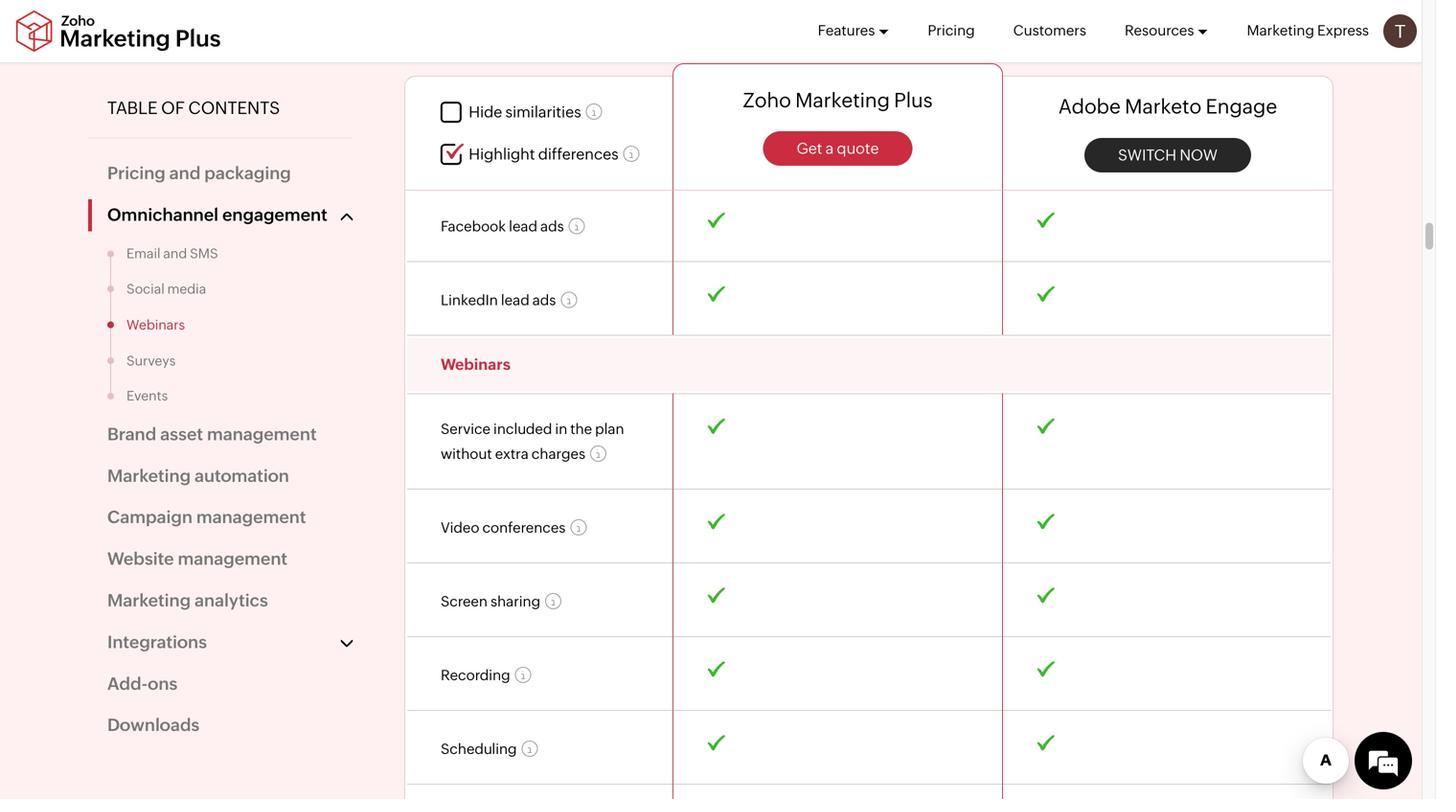 Task type: vqa. For each thing, say whether or not it's contained in the screenshot.
automation on the bottom of the page
yes



Task type: describe. For each thing, give the bounding box(es) containing it.
marketing for marketing automation
[[107, 466, 191, 486]]

differences
[[538, 145, 619, 163]]

customers
[[1014, 22, 1087, 39]]

marketing express
[[1248, 22, 1370, 39]]

highlight differences
[[469, 145, 619, 163]]

get a quote link
[[763, 132, 913, 166]]

email and sms
[[127, 246, 218, 261]]

ons
[[148, 674, 178, 694]]

integrations
[[107, 632, 207, 652]]

marketing automation
[[107, 466, 289, 486]]

omnichannel
[[107, 205, 219, 225]]

events
[[127, 388, 168, 404]]

pricing and packaging
[[107, 164, 291, 183]]

automation
[[195, 466, 289, 486]]

similarities
[[506, 103, 582, 121]]

hide similarities
[[469, 103, 582, 121]]

marketo
[[1125, 95, 1202, 118]]

features link
[[818, 0, 890, 61]]

and for pricing
[[169, 164, 201, 183]]

zoho marketing plus
[[743, 89, 933, 112]]

a
[[826, 140, 834, 157]]

features
[[818, 22, 876, 39]]

omnichannel engagement
[[107, 205, 328, 225]]

pricing link
[[928, 0, 975, 61]]

marketing for marketing analytics
[[107, 591, 191, 610]]

zoho
[[743, 89, 792, 112]]

resources
[[1125, 22, 1195, 39]]

switch now
[[1119, 146, 1218, 164]]

resources link
[[1125, 0, 1209, 61]]

brand asset management
[[107, 424, 317, 444]]

engagement
[[222, 205, 328, 225]]

now
[[1180, 146, 1218, 164]]

zoho marketingplus logo image
[[14, 10, 222, 52]]

table of contents
[[107, 98, 280, 118]]

surveys
[[127, 353, 176, 368]]

website management
[[107, 549, 288, 569]]

contents
[[188, 98, 280, 118]]

management for campaign management
[[196, 508, 306, 527]]



Task type: locate. For each thing, give the bounding box(es) containing it.
marketing
[[1248, 22, 1315, 39], [796, 89, 890, 112], [107, 466, 191, 486], [107, 591, 191, 610]]

webinars
[[127, 317, 185, 333], [441, 356, 511, 373]]

1 horizontal spatial webinars
[[441, 356, 511, 373]]

marketing left express
[[1248, 22, 1315, 39]]

get a quote
[[797, 140, 879, 157]]

marketing up get a quote
[[796, 89, 890, 112]]

1 vertical spatial and
[[163, 246, 187, 261]]

management up analytics
[[178, 549, 288, 569]]

campaign
[[107, 508, 193, 527]]

adobe marketo engage
[[1059, 95, 1278, 118]]

0 vertical spatial webinars
[[127, 317, 185, 333]]

and
[[169, 164, 201, 183], [163, 246, 187, 261]]

add-
[[107, 674, 148, 694]]

pricing up the "omnichannel"
[[107, 164, 166, 183]]

campaign management
[[107, 508, 306, 527]]

0 horizontal spatial pricing
[[107, 164, 166, 183]]

plus
[[894, 89, 933, 112]]

quote
[[837, 140, 879, 157]]

0 horizontal spatial webinars
[[127, 317, 185, 333]]

1 vertical spatial pricing
[[107, 164, 166, 183]]

packaging
[[204, 164, 291, 183]]

marketing analytics
[[107, 591, 268, 610]]

customers link
[[1014, 0, 1087, 61]]

and up the "omnichannel"
[[169, 164, 201, 183]]

1 horizontal spatial pricing
[[928, 22, 975, 39]]

pricing for pricing
[[928, 22, 975, 39]]

marketing inside 'link'
[[1248, 22, 1315, 39]]

terry turtle image
[[1384, 14, 1418, 48]]

media
[[167, 281, 206, 296]]

adobe
[[1059, 95, 1121, 118]]

management
[[207, 424, 317, 444], [196, 508, 306, 527], [178, 549, 288, 569]]

and left sms
[[163, 246, 187, 261]]

1 vertical spatial management
[[196, 508, 306, 527]]

and for email
[[163, 246, 187, 261]]

2 vertical spatial management
[[178, 549, 288, 569]]

downloads
[[107, 716, 200, 735]]

pricing for pricing and packaging
[[107, 164, 166, 183]]

brand
[[107, 424, 156, 444]]

social
[[127, 281, 165, 296]]

analytics
[[195, 591, 268, 610]]

website
[[107, 549, 174, 569]]

marketing up integrations
[[107, 591, 191, 610]]

1 vertical spatial webinars
[[441, 356, 511, 373]]

add-ons
[[107, 674, 178, 694]]

marketing for marketing express
[[1248, 22, 1315, 39]]

0 vertical spatial and
[[169, 164, 201, 183]]

switch
[[1119, 146, 1177, 164]]

pricing up plus in the top right of the page
[[928, 22, 975, 39]]

0 vertical spatial management
[[207, 424, 317, 444]]

email
[[127, 246, 161, 261]]

0 vertical spatial pricing
[[928, 22, 975, 39]]

hide
[[469, 103, 503, 121]]

sms
[[190, 246, 218, 261]]

management for website management
[[178, 549, 288, 569]]

engage
[[1206, 95, 1278, 118]]

management down automation
[[196, 508, 306, 527]]

express
[[1318, 22, 1370, 39]]

pricing
[[928, 22, 975, 39], [107, 164, 166, 183]]

asset
[[160, 424, 203, 444]]

social media
[[127, 281, 206, 296]]

of
[[161, 98, 185, 118]]

highlight
[[469, 145, 535, 163]]

table
[[107, 98, 158, 118]]

marketing up the campaign
[[107, 466, 191, 486]]

management up automation
[[207, 424, 317, 444]]

marketing express link
[[1248, 0, 1370, 61]]

get
[[797, 140, 823, 157]]

switch now link
[[1085, 138, 1252, 172]]



